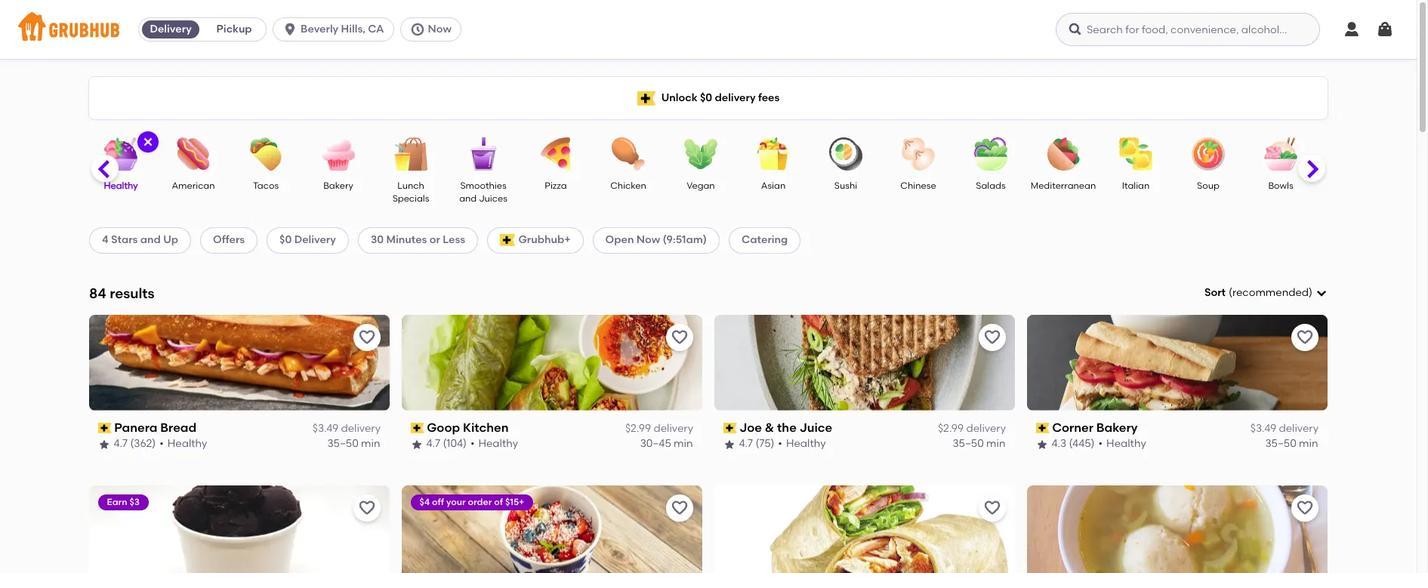 Task type: locate. For each thing, give the bounding box(es) containing it.
3 • healthy from the left
[[778, 438, 826, 450]]

save this restaurant image for joe & the juice logo
[[983, 328, 1001, 346]]

1 horizontal spatial svg image
[[1068, 22, 1083, 37]]

bakery
[[323, 180, 353, 191], [1097, 420, 1138, 435]]

delivery for goop kitchen
[[654, 422, 693, 435]]

smoothies and juices
[[459, 180, 507, 204]]

4
[[102, 234, 108, 246]]

none field containing sort
[[1204, 285, 1328, 301]]

subscription pass image left the goop
[[411, 423, 424, 434]]

asian image
[[747, 137, 800, 171]]

healthy image
[[94, 137, 147, 171]]

1 vertical spatial grubhub plus flag logo image
[[500, 234, 515, 247]]

&
[[765, 420, 775, 435]]

save this restaurant image
[[358, 328, 376, 346], [671, 328, 689, 346], [671, 499, 689, 517], [1296, 499, 1314, 517]]

0 vertical spatial and
[[459, 194, 477, 204]]

30–45 min
[[640, 438, 693, 450]]

35–50 min
[[328, 438, 381, 450], [953, 438, 1006, 450], [1266, 438, 1319, 450]]

2 • healthy from the left
[[471, 438, 518, 450]]

• healthy for bakery
[[1099, 438, 1147, 450]]

$4 off your order of $15+
[[420, 497, 525, 507]]

tacos
[[253, 180, 279, 191]]

•
[[160, 438, 164, 450], [471, 438, 475, 450], [778, 438, 783, 450], [1099, 438, 1103, 450]]

riozonas acai logo image
[[89, 485, 390, 573]]

healthy down juice
[[786, 438, 826, 450]]

0 horizontal spatial now
[[428, 23, 451, 35]]

and left up
[[140, 234, 161, 246]]

0 horizontal spatial $3.49
[[312, 422, 338, 435]]

1 horizontal spatial 35–50
[[953, 438, 984, 450]]

now
[[428, 23, 451, 35], [636, 234, 660, 246]]

1 horizontal spatial $2.99
[[938, 422, 964, 435]]

(9:51am)
[[663, 234, 707, 246]]

1 vertical spatial and
[[140, 234, 161, 246]]

smoothies
[[460, 180, 506, 191]]

2 horizontal spatial 35–50
[[1266, 438, 1297, 450]]

$3.49 for corner bakery
[[1250, 422, 1276, 435]]

corner
[[1052, 420, 1094, 435]]

4.3
[[1052, 438, 1067, 450]]

$0
[[700, 91, 712, 104], [279, 234, 292, 246]]

star icon image
[[98, 438, 110, 450], [411, 438, 423, 450], [723, 438, 736, 450], [1036, 438, 1048, 450]]

1 $3.49 delivery from the left
[[312, 422, 381, 435]]

2 $3.49 delivery from the left
[[1250, 422, 1319, 435]]

healthy
[[104, 180, 138, 191], [168, 438, 208, 450], [479, 438, 518, 450], [786, 438, 826, 450], [1107, 438, 1147, 450]]

offers
[[213, 234, 245, 246]]

$2.99 delivery
[[625, 422, 693, 435], [938, 422, 1006, 435]]

• healthy down juice
[[778, 438, 826, 450]]

84 results
[[89, 284, 155, 302]]

joe & the juice logo image
[[714, 315, 1015, 411]]

vegan image
[[674, 137, 727, 171]]

svg image inside 'beverly hills, ca' button
[[283, 22, 298, 37]]

mediterranean image
[[1037, 137, 1090, 171]]

star icon image down subscription pass image at the bottom
[[1036, 438, 1048, 450]]

0 horizontal spatial $2.99 delivery
[[625, 422, 693, 435]]

3 4.7 from the left
[[739, 438, 753, 450]]

catering
[[742, 234, 788, 246]]

2 $3.49 from the left
[[1250, 422, 1276, 435]]

$2.99 delivery for joe & the juice
[[938, 422, 1006, 435]]

1 star icon image from the left
[[98, 438, 110, 450]]

now right "ca"
[[428, 23, 451, 35]]

panera
[[115, 420, 158, 435]]

0 vertical spatial svg image
[[1068, 22, 1083, 37]]

bowls image
[[1254, 137, 1307, 171]]

subscription pass image
[[1036, 423, 1049, 434]]

• down corner bakery
[[1099, 438, 1103, 450]]

4 stars and up
[[102, 234, 178, 246]]

1 subscription pass image from the left
[[98, 423, 112, 434]]

sort ( recommended )
[[1204, 286, 1312, 299]]

1 $3.49 from the left
[[312, 422, 338, 435]]

• right (75)
[[778, 438, 783, 450]]

35–50 for corner bakery
[[1266, 438, 1297, 450]]

$3.49
[[312, 422, 338, 435], [1250, 422, 1276, 435]]

4.7 (104)
[[427, 438, 467, 450]]

0 horizontal spatial grubhub plus flag logo image
[[500, 234, 515, 247]]

salads
[[976, 180, 1006, 191]]

$2.99 delivery up "30–45" in the left bottom of the page
[[625, 422, 693, 435]]

star icon image left 4.7 (104)
[[411, 438, 423, 450]]

$0 right unlock
[[700, 91, 712, 104]]

0 vertical spatial now
[[428, 23, 451, 35]]

0 horizontal spatial 35–50
[[328, 438, 359, 450]]

1 35–50 from the left
[[328, 438, 359, 450]]

subscription pass image left panera
[[98, 423, 112, 434]]

$3.49 delivery
[[312, 422, 381, 435], [1250, 422, 1319, 435]]

• for bakery
[[1099, 438, 1103, 450]]

0 vertical spatial grubhub plus flag logo image
[[637, 91, 655, 105]]

1 horizontal spatial bakery
[[1097, 420, 1138, 435]]

star icon image for panera bread
[[98, 438, 110, 450]]

(
[[1229, 286, 1232, 299]]

(362)
[[131, 438, 156, 450]]

healthy for corner bakery
[[1107, 438, 1147, 450]]

4.3 (445)
[[1052, 438, 1095, 450]]

1 4.7 from the left
[[114, 438, 128, 450]]

1 $2.99 delivery from the left
[[625, 422, 693, 435]]

american image
[[167, 137, 220, 171]]

$2.99 for goop kitchen
[[625, 422, 651, 435]]

• healthy down the bread
[[160, 438, 208, 450]]

2 35–50 min from the left
[[953, 438, 1006, 450]]

your
[[447, 497, 466, 507]]

corner bakery logo image
[[1027, 315, 1328, 411]]

4 star icon image from the left
[[1036, 438, 1048, 450]]

1 horizontal spatial $3.49
[[1250, 422, 1276, 435]]

1 horizontal spatial $3.49 delivery
[[1250, 422, 1319, 435]]

italian
[[1122, 180, 1150, 191]]

4 min from the left
[[1299, 438, 1319, 450]]

delivery
[[715, 91, 756, 104], [341, 422, 381, 435], [654, 422, 693, 435], [966, 422, 1006, 435], [1279, 422, 1319, 435]]

svg image
[[1343, 20, 1361, 39], [1376, 20, 1394, 39], [283, 22, 298, 37], [410, 22, 425, 37], [1315, 287, 1328, 299]]

• healthy
[[160, 438, 208, 450], [471, 438, 518, 450], [778, 438, 826, 450], [1099, 438, 1147, 450]]

0 horizontal spatial 35–50 min
[[328, 438, 381, 450]]

4.7 for panera bread
[[114, 438, 128, 450]]

1 vertical spatial bakery
[[1097, 420, 1138, 435]]

judi's deli logo image
[[1027, 485, 1328, 573]]

4.7 (362)
[[114, 438, 156, 450]]

save this restaurant button for joe & the juice logo
[[979, 324, 1006, 351]]

4.7
[[114, 438, 128, 450], [427, 438, 441, 450], [739, 438, 753, 450]]

4.7 for goop kitchen
[[427, 438, 441, 450]]

1 horizontal spatial $2.99 delivery
[[938, 422, 1006, 435]]

grubhub plus flag logo image for unlock $0 delivery fees
[[637, 91, 655, 105]]

4 • healthy from the left
[[1099, 438, 1147, 450]]

save this restaurant image for subway® logo
[[983, 499, 1001, 517]]

min for goop kitchen
[[674, 438, 693, 450]]

juices
[[479, 194, 507, 204]]

and
[[459, 194, 477, 204], [140, 234, 161, 246]]

1 horizontal spatial delivery
[[294, 234, 336, 246]]

delivery inside button
[[150, 23, 192, 35]]

healthy down corner bakery
[[1107, 438, 1147, 450]]

1 horizontal spatial 35–50 min
[[953, 438, 1006, 450]]

sushi
[[834, 180, 857, 191]]

0 horizontal spatial subscription pass image
[[98, 423, 112, 434]]

1 • from the left
[[160, 438, 164, 450]]

pizza
[[545, 180, 567, 191]]

save this restaurant image
[[983, 328, 1001, 346], [1296, 328, 1314, 346], [358, 499, 376, 517], [983, 499, 1001, 517]]

3 min from the left
[[987, 438, 1006, 450]]

min for joe & the juice
[[987, 438, 1006, 450]]

1 min from the left
[[361, 438, 381, 450]]

$0 right offers
[[279, 234, 292, 246]]

asian
[[761, 180, 786, 191]]

2 horizontal spatial 35–50 min
[[1266, 438, 1319, 450]]

earn $3
[[107, 497, 140, 507]]

$2.99
[[625, 422, 651, 435], [938, 422, 964, 435]]

0 vertical spatial $0
[[700, 91, 712, 104]]

0 horizontal spatial 4.7
[[114, 438, 128, 450]]

svg image inside now 'button'
[[410, 22, 425, 37]]

3 35–50 from the left
[[1266, 438, 1297, 450]]

now button
[[400, 17, 467, 42]]

save this restaurant button
[[353, 324, 381, 351], [666, 324, 693, 351], [979, 324, 1006, 351], [1291, 324, 1319, 351], [353, 494, 381, 522], [666, 494, 693, 522], [979, 494, 1006, 522], [1291, 494, 1319, 522]]

kitchen
[[463, 420, 509, 435]]

2 subscription pass image from the left
[[411, 423, 424, 434]]

star icon image for corner bakery
[[1036, 438, 1048, 450]]

2 horizontal spatial subscription pass image
[[723, 423, 737, 434]]

0 horizontal spatial $0
[[279, 234, 292, 246]]

bakery down bakery image
[[323, 180, 353, 191]]

• down goop kitchen
[[471, 438, 475, 450]]

2 $2.99 from the left
[[938, 422, 964, 435]]

0 horizontal spatial $2.99
[[625, 422, 651, 435]]

mediterranean
[[1031, 180, 1096, 191]]

1 horizontal spatial subscription pass image
[[411, 423, 424, 434]]

1 horizontal spatial 4.7
[[427, 438, 441, 450]]

chicken
[[610, 180, 646, 191]]

• for &
[[778, 438, 783, 450]]

35–50
[[328, 438, 359, 450], [953, 438, 984, 450], [1266, 438, 1297, 450]]

3 • from the left
[[778, 438, 783, 450]]

subscription pass image for panera bread
[[98, 423, 112, 434]]

grubhub plus flag logo image
[[637, 91, 655, 105], [500, 234, 515, 247]]

35–50 min for panera bread
[[328, 438, 381, 450]]

• down the panera bread
[[160, 438, 164, 450]]

pickup
[[216, 23, 252, 35]]

grubhub plus flag logo image left unlock
[[637, 91, 655, 105]]

3 star icon image from the left
[[723, 438, 736, 450]]

1 35–50 min from the left
[[328, 438, 381, 450]]

or
[[430, 234, 440, 246]]

2 • from the left
[[471, 438, 475, 450]]

2 35–50 from the left
[[953, 438, 984, 450]]

chinese image
[[892, 137, 945, 171]]

0 horizontal spatial svg image
[[142, 136, 154, 148]]

up
[[163, 234, 178, 246]]

0 horizontal spatial $3.49 delivery
[[312, 422, 381, 435]]

save this restaurant button for subway® logo
[[979, 494, 1006, 522]]

subscription pass image
[[98, 423, 112, 434], [411, 423, 424, 434], [723, 423, 737, 434]]

delivery left the pickup
[[150, 23, 192, 35]]

healthy down kitchen
[[479, 438, 518, 450]]

2 min from the left
[[674, 438, 693, 450]]

healthy down healthy image
[[104, 180, 138, 191]]

delivery left the 30 on the top left
[[294, 234, 336, 246]]

1 vertical spatial svg image
[[142, 136, 154, 148]]

star icon image left '4.7 (362)'
[[98, 438, 110, 450]]

4.7 down the goop
[[427, 438, 441, 450]]

4.7 down panera
[[114, 438, 128, 450]]

0 vertical spatial delivery
[[150, 23, 192, 35]]

1 • healthy from the left
[[160, 438, 208, 450]]

• healthy down corner bakery
[[1099, 438, 1147, 450]]

(445)
[[1069, 438, 1095, 450]]

ice cream image
[[1327, 137, 1380, 171]]

save this restaurant button for panera bread logo
[[353, 324, 381, 351]]

soup image
[[1182, 137, 1235, 171]]

0 vertical spatial bakery
[[323, 180, 353, 191]]

3 subscription pass image from the left
[[723, 423, 737, 434]]

star icon image left "4.7 (75)"
[[723, 438, 736, 450]]

2 4.7 from the left
[[427, 438, 441, 450]]

svg image
[[1068, 22, 1083, 37], [142, 136, 154, 148]]

35–50 for joe & the juice
[[953, 438, 984, 450]]

chinese
[[900, 180, 936, 191]]

$15+
[[505, 497, 525, 507]]

None field
[[1204, 285, 1328, 301]]

• for kitchen
[[471, 438, 475, 450]]

star icon image for joe & the juice
[[723, 438, 736, 450]]

1 vertical spatial $0
[[279, 234, 292, 246]]

subscription pass image left joe
[[723, 423, 737, 434]]

2 star icon image from the left
[[411, 438, 423, 450]]

of
[[494, 497, 503, 507]]

healthy for joe & the juice
[[786, 438, 826, 450]]

2 $2.99 delivery from the left
[[938, 422, 1006, 435]]

1 vertical spatial now
[[636, 234, 660, 246]]

4.7 down joe
[[739, 438, 753, 450]]

0 horizontal spatial delivery
[[150, 23, 192, 35]]

$2.99 delivery left subscription pass image at the bottom
[[938, 422, 1006, 435]]

0 horizontal spatial and
[[140, 234, 161, 246]]

$3.49 delivery for corner bakery
[[1250, 422, 1319, 435]]

grubhub plus flag logo image left grubhub+
[[500, 234, 515, 247]]

4 • from the left
[[1099, 438, 1103, 450]]

3 35–50 min from the left
[[1266, 438, 1319, 450]]

1 horizontal spatial grubhub plus flag logo image
[[637, 91, 655, 105]]

goop kitchen
[[427, 420, 509, 435]]

chicken image
[[602, 137, 655, 171]]

2 horizontal spatial 4.7
[[739, 438, 753, 450]]

and inside smoothies and juices
[[459, 194, 477, 204]]

1 $2.99 from the left
[[625, 422, 651, 435]]

now right open
[[636, 234, 660, 246]]

• healthy down kitchen
[[471, 438, 518, 450]]

healthy down the bread
[[168, 438, 208, 450]]

(104)
[[443, 438, 467, 450]]

backyard bowls - los angeles logo image
[[402, 485, 702, 573]]

$3.49 for panera bread
[[312, 422, 338, 435]]

italian image
[[1109, 137, 1162, 171]]

panera bread
[[115, 420, 197, 435]]

delivery for panera bread
[[341, 422, 381, 435]]

1 horizontal spatial and
[[459, 194, 477, 204]]

and down "smoothies" at the left top of page
[[459, 194, 477, 204]]

35–50 min for joe & the juice
[[953, 438, 1006, 450]]

bakery right the corner
[[1097, 420, 1138, 435]]



Task type: describe. For each thing, give the bounding box(es) containing it.
joe & the juice
[[740, 420, 833, 435]]

svg image inside main navigation navigation
[[1068, 22, 1083, 37]]

beverly
[[301, 23, 338, 35]]

tacos image
[[239, 137, 292, 171]]

stars
[[111, 234, 138, 246]]

1 horizontal spatial now
[[636, 234, 660, 246]]

delivery button
[[139, 17, 202, 42]]

• healthy for kitchen
[[471, 438, 518, 450]]

4.7 (75)
[[739, 438, 775, 450]]

american
[[172, 180, 215, 191]]

lunch
[[397, 180, 424, 191]]

lunch specials image
[[384, 137, 437, 171]]

1 horizontal spatial $0
[[700, 91, 712, 104]]

earn
[[107, 497, 128, 507]]

juice
[[800, 420, 833, 435]]

4.7 for joe & the juice
[[739, 438, 753, 450]]

minutes
[[386, 234, 427, 246]]

grubhub+
[[518, 234, 571, 246]]

panera bread logo image
[[89, 315, 390, 411]]

soup
[[1197, 180, 1220, 191]]

$3.49 delivery for panera bread
[[312, 422, 381, 435]]

save this restaurant button for the goop kitchen logo
[[666, 324, 693, 351]]

save this restaurant image for panera bread logo
[[358, 328, 376, 346]]

recommended
[[1232, 286, 1309, 299]]

hills,
[[341, 23, 365, 35]]

• healthy for bread
[[160, 438, 208, 450]]

star icon image for goop kitchen
[[411, 438, 423, 450]]

the
[[777, 420, 797, 435]]

pickup button
[[202, 17, 266, 42]]

order
[[468, 497, 492, 507]]

1 vertical spatial delivery
[[294, 234, 336, 246]]

sushi image
[[819, 137, 872, 171]]

Search for food, convenience, alcohol... search field
[[1056, 13, 1320, 46]]

30 minutes or less
[[371, 234, 465, 246]]

unlock
[[661, 91, 697, 104]]

$2.99 delivery for goop kitchen
[[625, 422, 693, 435]]

salads image
[[964, 137, 1017, 171]]

healthy for panera bread
[[168, 438, 208, 450]]

• for bread
[[160, 438, 164, 450]]

save this restaurant image for judi's deli logo
[[1296, 499, 1314, 517]]

• healthy for &
[[778, 438, 826, 450]]

corner bakery
[[1052, 420, 1138, 435]]

$3
[[130, 497, 140, 507]]

pizza image
[[529, 137, 582, 171]]

save this restaurant image for the goop kitchen logo
[[671, 328, 689, 346]]

main navigation navigation
[[0, 0, 1417, 59]]

subscription pass image for goop kitchen
[[411, 423, 424, 434]]

grubhub plus flag logo image for grubhub+
[[500, 234, 515, 247]]

ca
[[368, 23, 384, 35]]

lunch specials
[[392, 180, 429, 204]]

bakery image
[[312, 137, 365, 171]]

min for panera bread
[[361, 438, 381, 450]]

sort
[[1204, 286, 1226, 299]]

30–45
[[640, 438, 672, 450]]

$0 delivery
[[279, 234, 336, 246]]

off
[[432, 497, 445, 507]]

$4
[[420, 497, 430, 507]]

subscription pass image for joe & the juice
[[723, 423, 737, 434]]

beverly hills, ca button
[[273, 17, 400, 42]]

84
[[89, 284, 106, 302]]

goop
[[427, 420, 460, 435]]

fees
[[758, 91, 780, 104]]

beverly hills, ca
[[301, 23, 384, 35]]

joe
[[740, 420, 762, 435]]

)
[[1309, 286, 1312, 299]]

save this restaurant button for judi's deli logo
[[1291, 494, 1319, 522]]

delivery for joe & the juice
[[966, 422, 1006, 435]]

smoothies and juices image
[[457, 137, 510, 171]]

35–50 for panera bread
[[328, 438, 359, 450]]

results
[[110, 284, 155, 302]]

(75)
[[756, 438, 775, 450]]

bowls
[[1268, 180, 1293, 191]]

delivery for corner bakery
[[1279, 422, 1319, 435]]

min for corner bakery
[[1299, 438, 1319, 450]]

bread
[[161, 420, 197, 435]]

35–50 min for corner bakery
[[1266, 438, 1319, 450]]

open now (9:51am)
[[605, 234, 707, 246]]

healthy for goop kitchen
[[479, 438, 518, 450]]

save this restaurant image for corner bakery logo
[[1296, 328, 1314, 346]]

now inside 'button'
[[428, 23, 451, 35]]

subway® logo image
[[714, 485, 1015, 573]]

$2.99 for joe & the juice
[[938, 422, 964, 435]]

save this restaurant button for corner bakery logo
[[1291, 324, 1319, 351]]

30
[[371, 234, 384, 246]]

unlock $0 delivery fees
[[661, 91, 780, 104]]

goop kitchen logo image
[[402, 315, 702, 411]]

open
[[605, 234, 634, 246]]

specials
[[392, 194, 429, 204]]

0 horizontal spatial bakery
[[323, 180, 353, 191]]

vegan
[[687, 180, 715, 191]]

less
[[443, 234, 465, 246]]



Task type: vqa. For each thing, say whether or not it's contained in the screenshot.
the bottommost and
yes



